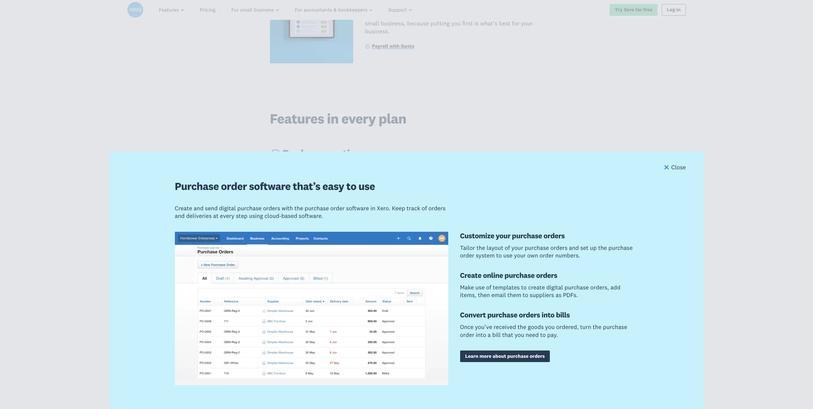 Task type: locate. For each thing, give the bounding box(es) containing it.
orders inside the tailor the layout of your purchase orders and set up the purchase order system to use your own order numbers.
[[551, 244, 568, 252]]

2 horizontal spatial of
[[505, 244, 510, 252]]

create inside create and send digital purchase orders with the purchase order software in xero. keep track of orders and deliveries at every step using cloud-based software.
[[175, 205, 192, 212]]

1 horizontal spatial digital
[[547, 284, 563, 292]]

of right the track
[[422, 205, 427, 212]]

create for create online purchase orders
[[460, 271, 482, 280]]

xero
[[624, 7, 635, 13], [398, 12, 410, 20], [322, 305, 344, 318]]

software
[[445, 4, 468, 12], [249, 180, 291, 193], [346, 205, 369, 212]]

the up 'based'
[[295, 205, 303, 212]]

in for log
[[677, 7, 681, 13]]

bank connections button
[[270, 147, 367, 162]]

first
[[463, 20, 473, 27]]

to left pay.
[[541, 331, 546, 339]]

0 vertical spatial use
[[359, 180, 375, 193]]

orders,
[[591, 284, 609, 292]]

the up system
[[477, 244, 486, 252]]

of up then
[[486, 284, 492, 292]]

email
[[492, 292, 506, 299]]

0 horizontal spatial every
[[220, 212, 235, 220]]

create
[[175, 205, 192, 212], [460, 271, 482, 280]]

0 horizontal spatial for
[[512, 20, 520, 27]]

with right payroll
[[390, 43, 400, 49]]

software. inside work smarter, not harder with xero's payroll software. pay employees with gusto payroll software to calculate pay and deductions. xero online accounting works around you and your small business, because putting you first is what's best for your business.
[[484, 0, 508, 4]]

for
[[636, 7, 643, 13], [512, 20, 520, 27]]

1 horizontal spatial purchase
[[283, 252, 327, 266]]

1 vertical spatial of
[[505, 244, 510, 252]]

of right layout
[[505, 244, 510, 252]]

business,
[[381, 20, 406, 27]]

1 horizontal spatial payroll
[[464, 0, 482, 4]]

based
[[282, 212, 297, 220]]

0 vertical spatial purchase
[[175, 180, 219, 193]]

purchase orders
[[283, 252, 360, 266]]

0 vertical spatial digital
[[219, 205, 236, 212]]

to right "easy"
[[347, 180, 357, 193]]

1 horizontal spatial of
[[486, 284, 492, 292]]

learn
[[466, 354, 479, 360]]

2 horizontal spatial use
[[504, 252, 513, 260]]

2 vertical spatial in
[[371, 205, 376, 212]]

digital
[[219, 205, 236, 212], [547, 284, 563, 292]]

convert
[[460, 311, 486, 320]]

into left bills
[[542, 311, 555, 320]]

gusto down "harder"
[[408, 4, 424, 12]]

around
[[477, 12, 496, 20]]

connections
[[309, 147, 367, 160]]

gusto
[[408, 4, 424, 12], [401, 43, 415, 49]]

close button
[[664, 164, 686, 173]]

0 horizontal spatial software.
[[299, 212, 323, 220]]

what's
[[481, 20, 498, 27]]

0 horizontal spatial into
[[476, 331, 487, 339]]

sales tax
[[283, 331, 326, 345]]

and
[[513, 4, 523, 12], [508, 12, 518, 20], [194, 205, 204, 212], [175, 212, 185, 220], [569, 244, 579, 252]]

software.
[[484, 0, 508, 4], [299, 212, 323, 220]]

use inside the tailor the layout of your purchase orders and set up the purchase order system to use your own order numbers.
[[504, 252, 513, 260]]

1 horizontal spatial online
[[483, 271, 503, 280]]

with inside create and send digital purchase orders with the purchase order software in xero. keep track of orders and deliveries at every step using cloud-based software.
[[282, 205, 293, 212]]

0 vertical spatial in
[[677, 7, 681, 13]]

purchase orders button
[[270, 252, 360, 267]]

with up 'based'
[[282, 205, 293, 212]]

0 horizontal spatial online
[[411, 12, 428, 20]]

to
[[469, 4, 475, 12], [347, 180, 357, 193], [497, 252, 502, 260], [521, 284, 527, 292], [523, 292, 529, 299], [541, 331, 546, 339]]

you up best
[[497, 12, 507, 20]]

payroll with gusto
[[372, 43, 415, 49]]

purchase up send
[[175, 180, 219, 193]]

employees
[[365, 4, 394, 12]]

1 horizontal spatial xero
[[398, 12, 410, 20]]

0 horizontal spatial purchase
[[175, 180, 219, 193]]

pay.
[[548, 331, 558, 339]]

purchase
[[237, 205, 262, 212], [305, 205, 329, 212], [512, 232, 542, 241], [525, 244, 549, 252], [609, 244, 633, 252], [505, 271, 535, 280], [565, 284, 589, 292], [488, 311, 518, 320], [603, 324, 628, 331], [508, 354, 529, 360]]

easy
[[323, 180, 344, 193]]

tailor the layout of your purchase orders and set up the purchase order system to use your own order numbers.
[[460, 244, 633, 260]]

to inside work smarter, not harder with xero's payroll software. pay employees with gusto payroll software to calculate pay and deductions. xero online accounting works around you and your small business, because putting you first is what's best for your business.
[[469, 4, 475, 12]]

xero homepage image
[[127, 2, 143, 18]]

1 vertical spatial online
[[483, 271, 503, 280]]

at
[[213, 212, 219, 220]]

purchase inside region
[[175, 180, 219, 193]]

xero inside button
[[322, 305, 344, 318]]

not
[[404, 0, 413, 4]]

2 vertical spatial of
[[486, 284, 492, 292]]

1 horizontal spatial every
[[342, 110, 376, 128]]

1 vertical spatial gusto
[[401, 43, 415, 49]]

orders up create
[[536, 271, 558, 280]]

templates
[[493, 284, 520, 292]]

2 horizontal spatial software
[[445, 4, 468, 12]]

every
[[342, 110, 376, 128], [220, 212, 235, 220]]

1 vertical spatial create
[[460, 271, 482, 280]]

orders up numbers.
[[551, 244, 568, 252]]

0 vertical spatial create
[[175, 205, 192, 212]]

orders down 'payments'
[[329, 252, 360, 266]]

gusto down "because"
[[401, 43, 415, 49]]

1 horizontal spatial use
[[476, 284, 485, 292]]

digital right send
[[219, 205, 236, 212]]

0 vertical spatial software
[[445, 4, 468, 12]]

create
[[529, 284, 545, 292]]

0 horizontal spatial xero
[[322, 305, 344, 318]]

0 horizontal spatial use
[[359, 180, 375, 193]]

payroll up works
[[464, 0, 482, 4]]

of inside the tailor the layout of your purchase orders and set up the purchase order system to use your own order numbers.
[[505, 244, 510, 252]]

digital up as
[[547, 284, 563, 292]]

to inside the tailor the layout of your purchase orders and set up the purchase order system to use your own order numbers.
[[497, 252, 502, 260]]

the right up
[[599, 244, 607, 252]]

create up make
[[460, 271, 482, 280]]

orders up cloud-
[[263, 205, 280, 212]]

software inside work smarter, not harder with xero's payroll software. pay employees with gusto payroll software to calculate pay and deductions. xero online accounting works around you and your small business, because putting you first is what's best for your business.
[[445, 4, 468, 12]]

1 vertical spatial use
[[504, 252, 513, 260]]

a
[[488, 331, 491, 339]]

software. up accept payments button at the bottom left of page
[[299, 212, 323, 220]]

the up the need at the right of page
[[518, 324, 527, 331]]

purchase for purchase order software that's easy to use
[[175, 180, 219, 193]]

accounting
[[429, 12, 459, 20]]

deliveries
[[186, 212, 212, 220]]

1 vertical spatial in
[[327, 110, 339, 128]]

sales
[[283, 331, 308, 345]]

use
[[359, 180, 375, 193], [504, 252, 513, 260], [476, 284, 485, 292]]

and inside the tailor the layout of your purchase orders and set up the purchase order system to use your own order numbers.
[[569, 244, 579, 252]]

2 vertical spatial use
[[476, 284, 485, 292]]

0 vertical spatial online
[[411, 12, 428, 20]]

0 vertical spatial gusto
[[408, 4, 424, 12]]

xero inside work smarter, not harder with xero's payroll software. pay employees with gusto payroll software to calculate pay and deductions. xero online accounting works around you and your small business, because putting you first is what's best for your business.
[[398, 12, 410, 20]]

you
[[497, 12, 507, 20], [452, 20, 461, 27], [546, 324, 555, 331], [515, 331, 525, 339]]

1 vertical spatial software.
[[299, 212, 323, 220]]

for right best
[[512, 20, 520, 27]]

1 horizontal spatial software
[[346, 205, 369, 212]]

0 horizontal spatial payroll
[[425, 4, 444, 12]]

payroll
[[464, 0, 482, 4], [425, 4, 444, 12]]

learn more about purchase orders link
[[460, 351, 550, 363]]

online up "because"
[[411, 12, 428, 20]]

1 horizontal spatial in
[[371, 205, 376, 212]]

1 horizontal spatial create
[[460, 271, 482, 280]]

0 vertical spatial of
[[422, 205, 427, 212]]

0 horizontal spatial of
[[422, 205, 427, 212]]

pricing link
[[192, 0, 224, 20]]

that
[[503, 331, 514, 339]]

purchase for purchase orders
[[283, 252, 327, 266]]

2 horizontal spatial xero
[[624, 7, 635, 13]]

purchase inside button
[[283, 252, 327, 266]]

track
[[407, 205, 421, 212]]

customize your purchase orders
[[460, 232, 565, 241]]

to up works
[[469, 4, 475, 12]]

in
[[677, 7, 681, 13], [327, 110, 339, 128], [371, 205, 376, 212]]

of inside make use of templates to create digital purchase orders, add items, then email them to suppliers as pdfs.
[[486, 284, 492, 292]]

0 vertical spatial software.
[[484, 0, 508, 4]]

plan
[[379, 110, 407, 128]]

make use of templates to create digital purchase orders, add items, then email them to suppliers as pdfs.
[[460, 284, 621, 299]]

1 horizontal spatial into
[[542, 311, 555, 320]]

1 vertical spatial purchase
[[283, 252, 327, 266]]

software. up "calculate"
[[484, 0, 508, 4]]

orders
[[263, 205, 280, 212], [429, 205, 446, 212], [544, 232, 565, 241], [551, 244, 568, 252], [329, 252, 360, 266], [536, 271, 558, 280], [519, 311, 540, 320], [530, 354, 545, 360]]

deductions.
[[365, 12, 396, 20]]

0 horizontal spatial digital
[[219, 205, 236, 212]]

of inside create and send digital purchase orders with the purchase order software in xero. keep track of orders and deliveries at every step using cloud-based software.
[[422, 205, 427, 212]]

0 horizontal spatial in
[[327, 110, 339, 128]]

2 horizontal spatial in
[[677, 7, 681, 13]]

to down layout
[[497, 252, 502, 260]]

purchase down accept
[[283, 252, 327, 266]]

in inside create and send digital purchase orders with the purchase order software in xero. keep track of orders and deliveries at every step using cloud-based software.
[[371, 205, 376, 212]]

1 vertical spatial for
[[512, 20, 520, 27]]

1 vertical spatial digital
[[547, 284, 563, 292]]

online up templates
[[483, 271, 503, 280]]

0 horizontal spatial software
[[249, 180, 291, 193]]

into down you've
[[476, 331, 487, 339]]

1 horizontal spatial for
[[636, 7, 643, 13]]

1 horizontal spatial software.
[[484, 0, 508, 4]]

small
[[365, 20, 380, 27]]

2 vertical spatial software
[[346, 205, 369, 212]]

1 vertical spatial software
[[249, 180, 291, 193]]

is
[[475, 20, 479, 27]]

make
[[460, 284, 474, 292]]

layout
[[487, 244, 504, 252]]

software inside create and send digital purchase orders with the purchase order software in xero. keep track of orders and deliveries at every step using cloud-based software.
[[346, 205, 369, 212]]

orders down the need at the right of page
[[530, 354, 545, 360]]

0 vertical spatial every
[[342, 110, 376, 128]]

1 vertical spatial every
[[220, 212, 235, 220]]

the
[[295, 205, 303, 212], [477, 244, 486, 252], [599, 244, 607, 252], [518, 324, 527, 331], [593, 324, 602, 331]]

your
[[520, 12, 531, 20], [521, 20, 533, 27], [496, 232, 511, 241], [512, 244, 524, 252], [514, 252, 526, 260]]

payroll up accounting on the right top of page
[[425, 4, 444, 12]]

purchase
[[175, 180, 219, 193], [283, 252, 327, 266]]

0 horizontal spatial create
[[175, 205, 192, 212]]

for left the free
[[636, 7, 643, 13]]

with down not
[[395, 4, 407, 12]]

send
[[205, 205, 218, 212]]

1 vertical spatial into
[[476, 331, 487, 339]]

numbers.
[[556, 252, 581, 260]]

create up deliveries
[[175, 205, 192, 212]]

ordered,
[[557, 324, 579, 331]]



Task type: vqa. For each thing, say whether or not it's contained in the screenshot.
next in WHAT TO EXPLORE NEXT
no



Task type: describe. For each thing, give the bounding box(es) containing it.
software. inside create and send digital purchase orders with the purchase order software in xero. keep track of orders and deliveries at every step using cloud-based software.
[[299, 212, 323, 220]]

add
[[611, 284, 621, 292]]

in for features
[[327, 110, 339, 128]]

works
[[460, 12, 476, 20]]

once
[[460, 324, 474, 331]]

sales tax button
[[270, 331, 326, 346]]

payments
[[318, 226, 366, 239]]

goods
[[528, 324, 544, 331]]

bank
[[283, 147, 307, 160]]

to inside "once you've received the goods you ordered, turn the purchase order into a bill that you need to pay."
[[541, 331, 546, 339]]

you left first on the right top of the page
[[452, 20, 461, 27]]

once you've received the goods you ordered, turn the purchase order into a bill that you need to pay.
[[460, 324, 628, 339]]

reporting button
[[270, 200, 330, 214]]

gusto inside button
[[401, 43, 415, 49]]

calculate
[[477, 4, 501, 12]]

xero.
[[377, 205, 391, 212]]

tax
[[310, 331, 326, 345]]

set
[[581, 244, 589, 252]]

purchase order software that's easy to use
[[175, 180, 375, 193]]

accept
[[283, 226, 316, 239]]

manage xero contacts
[[283, 305, 387, 318]]

reporting
[[283, 200, 330, 213]]

pdfs.
[[563, 292, 578, 299]]

orders right the track
[[429, 205, 446, 212]]

into inside "once you've received the goods you ordered, turn the purchase order into a bill that you need to pay."
[[476, 331, 487, 339]]

order inside "once you've received the goods you ordered, turn the purchase order into a bill that you need to pay."
[[460, 331, 475, 339]]

you've
[[475, 324, 493, 331]]

online inside work smarter, not harder with xero's payroll software. pay employees with gusto payroll software to calculate pay and deductions. xero online accounting works around you and your small business, because putting you first is what's best for your business.
[[411, 12, 428, 20]]

order inside create and send digital purchase orders with the purchase order software in xero. keep track of orders and deliveries at every step using cloud-based software.
[[331, 205, 345, 212]]

need
[[526, 331, 539, 339]]

pay
[[502, 4, 512, 12]]

using
[[249, 212, 263, 220]]

system
[[476, 252, 495, 260]]

customize
[[460, 232, 495, 241]]

the inside create and send digital purchase orders with the purchase order software in xero. keep track of orders and deliveries at every step using cloud-based software.
[[295, 205, 303, 212]]

0 vertical spatial for
[[636, 7, 643, 13]]

keep
[[392, 205, 405, 212]]

business.
[[365, 27, 390, 35]]

log in link
[[662, 4, 686, 16]]

items,
[[460, 292, 477, 299]]

try
[[615, 7, 623, 13]]

the right turn
[[593, 324, 602, 331]]

that's
[[293, 180, 321, 193]]

bank connections
[[283, 147, 367, 160]]

create for create and send digital purchase orders with the purchase order software in xero. keep track of orders and deliveries at every step using cloud-based software.
[[175, 205, 192, 212]]

for inside work smarter, not harder with xero's payroll software. pay employees with gusto payroll software to calculate pay and deductions. xero online accounting works around you and your small business, because putting you first is what's best for your business.
[[512, 20, 520, 27]]

putting
[[431, 20, 450, 27]]

purchase inside make use of templates to create digital purchase orders, add items, then email them to suppliers as pdfs.
[[565, 284, 589, 292]]

step
[[236, 212, 248, 220]]

0 vertical spatial into
[[542, 311, 555, 320]]

then
[[478, 292, 490, 299]]

pay
[[510, 0, 519, 4]]

orders inside button
[[329, 252, 360, 266]]

online inside purchase orders region
[[483, 271, 503, 280]]

up
[[590, 244, 597, 252]]

you up pay.
[[546, 324, 555, 331]]

harder
[[414, 0, 432, 4]]

bills
[[556, 311, 570, 320]]

work smarter, not harder with xero's payroll software. pay employees with gusto payroll software to calculate pay and deductions. xero online accounting works around you and your small business, because putting you first is what's best for your business.
[[365, 0, 533, 35]]

work
[[365, 0, 379, 4]]

suppliers
[[530, 292, 554, 299]]

to right them
[[523, 292, 529, 299]]

about
[[493, 354, 506, 360]]

because
[[407, 20, 429, 27]]

manage xero contacts button
[[270, 305, 387, 320]]

xero for for
[[624, 7, 635, 13]]

accept payments button
[[270, 226, 366, 241]]

use inside make use of templates to create digital purchase orders, add items, then email them to suppliers as pdfs.
[[476, 284, 485, 292]]

manage
[[283, 305, 319, 318]]

inventory
[[283, 173, 329, 187]]

payroll
[[372, 43, 389, 49]]

them
[[508, 292, 522, 299]]

own
[[528, 252, 538, 260]]

to up them
[[521, 284, 527, 292]]

more
[[480, 354, 492, 360]]

create and send digital purchase orders with the purchase order software in xero. keep track of orders and deliveries at every step using cloud-based software.
[[175, 205, 446, 220]]

try xero for free link
[[610, 4, 658, 16]]

best
[[499, 20, 511, 27]]

xero for contacts
[[322, 305, 344, 318]]

with up accounting on the right top of page
[[433, 0, 444, 4]]

features in every plan
[[270, 110, 407, 128]]

tailor
[[460, 244, 475, 252]]

digital inside create and send digital purchase orders with the purchase order software in xero. keep track of orders and deliveries at every step using cloud-based software.
[[219, 205, 236, 212]]

purchase inside "once you've received the goods you ordered, turn the purchase order into a bill that you need to pay."
[[603, 324, 628, 331]]

close
[[672, 164, 686, 171]]

purchase orders region
[[0, 128, 814, 410]]

orders up goods
[[519, 311, 540, 320]]

every inside create and send digital purchase orders with the purchase order software in xero. keep track of orders and deliveries at every step using cloud-based software.
[[220, 212, 235, 220]]

files button
[[270, 279, 305, 293]]

gusto inside work smarter, not harder with xero's payroll software. pay employees with gusto payroll software to calculate pay and deductions. xero online accounting works around you and your small business, because putting you first is what's best for your business.
[[408, 4, 424, 12]]

turn
[[581, 324, 592, 331]]

received
[[494, 324, 516, 331]]

you right that
[[515, 331, 525, 339]]

log
[[667, 7, 676, 13]]

accept payments
[[283, 226, 366, 239]]

try xero for free
[[615, 7, 653, 13]]

xero's
[[446, 0, 462, 4]]

digital inside make use of templates to create digital purchase orders, add items, then email them to suppliers as pdfs.
[[547, 284, 563, 292]]

features
[[270, 110, 324, 128]]

convert purchase orders into bills
[[460, 311, 570, 320]]

with inside button
[[390, 43, 400, 49]]

as
[[556, 292, 562, 299]]

files
[[283, 279, 305, 292]]

payroll with gusto button
[[365, 43, 415, 51]]

create online purchase orders
[[460, 271, 558, 280]]

orders up the tailor the layout of your purchase orders and set up the purchase order system to use your own order numbers.
[[544, 232, 565, 241]]



